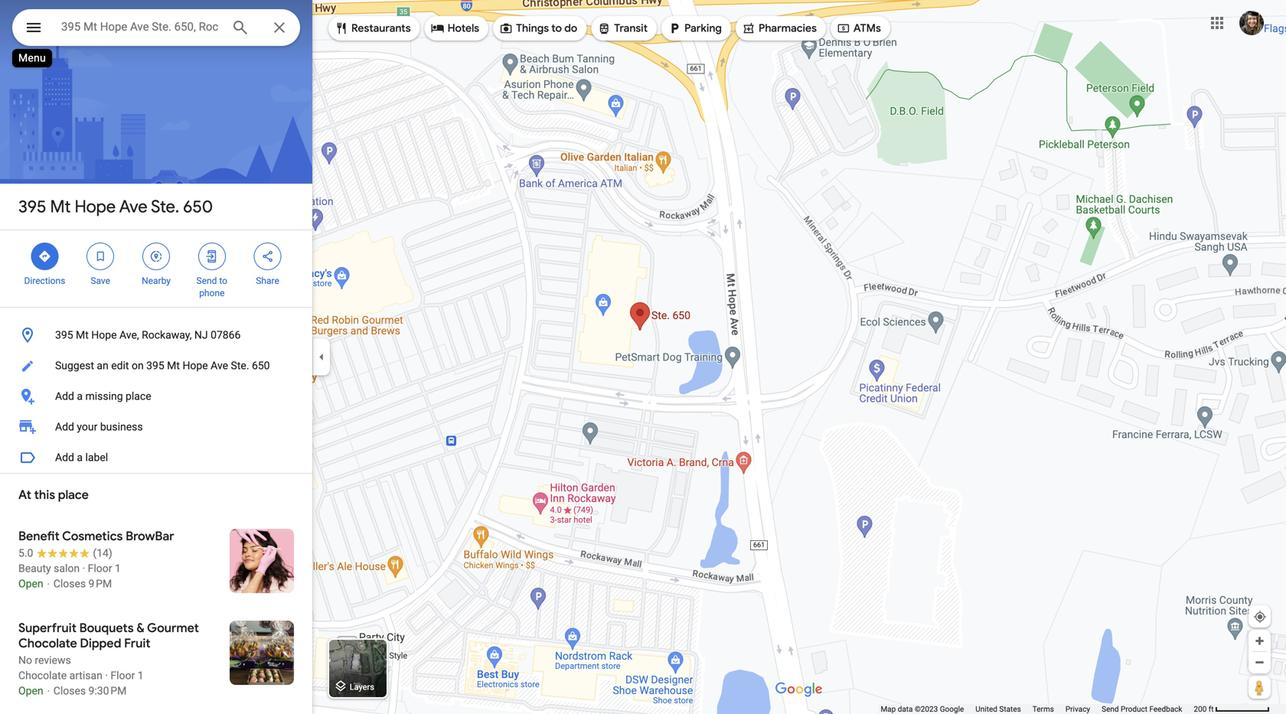 Task type: describe. For each thing, give the bounding box(es) containing it.
none field inside 395 mt hope ave ste. 650, rockaway township, nj 07866 'field'
[[61, 18, 219, 36]]

1 chocolate from the top
[[18, 636, 77, 652]]

superfruit bouquets & gourmet chocolate dipped fruit no reviews chocolate artisan · floor 1 open ⋅ closes 9:30 pm
[[18, 621, 199, 698]]

a for label
[[77, 452, 83, 464]]

nj
[[194, 329, 208, 342]]

on
[[132, 360, 144, 372]]

share
[[256, 276, 279, 286]]

1 inside superfruit bouquets & gourmet chocolate dipped fruit no reviews chocolate artisan · floor 1 open ⋅ closes 9:30 pm
[[138, 670, 144, 683]]

rockaway,
[[142, 329, 192, 342]]

reviews
[[35, 655, 71, 667]]

to inside ' things to do'
[[552, 21, 562, 35]]

united states button
[[976, 705, 1022, 715]]

suggest
[[55, 360, 94, 372]]


[[25, 16, 43, 39]]

your
[[77, 421, 98, 434]]

add your business
[[55, 421, 143, 434]]


[[837, 20, 851, 37]]

 parking
[[668, 20, 722, 37]]

parking
[[685, 21, 722, 35]]

(14)
[[93, 547, 112, 560]]

395 Mt Hope Ave Ste. 650, Rockaway Township, NJ 07866 field
[[12, 9, 300, 46]]

beauty
[[18, 563, 51, 575]]

07866
[[211, 329, 241, 342]]

superfruit
[[18, 621, 76, 637]]

send for send to phone
[[197, 276, 217, 286]]

 transit
[[598, 20, 648, 37]]

395 for 395 mt hope ave, rockaway, nj 07866
[[55, 329, 73, 342]]

hope for ave
[[75, 196, 116, 218]]

united
[[976, 705, 998, 714]]

zoom in image
[[1255, 636, 1266, 647]]

save
[[91, 276, 110, 286]]

send for send product feedback
[[1102, 705, 1120, 714]]

add your business link
[[0, 412, 313, 443]]

show street view coverage image
[[1249, 676, 1272, 699]]

privacy
[[1066, 705, 1091, 714]]

0 vertical spatial ste.
[[151, 196, 179, 218]]

google maps element
[[0, 0, 1287, 715]]

place inside button
[[126, 390, 151, 403]]

show your location image
[[1254, 611, 1268, 624]]

united states
[[976, 705, 1022, 714]]

9:30 pm
[[89, 685, 127, 698]]

no
[[18, 655, 32, 667]]

to inside send to phone
[[219, 276, 228, 286]]

395 mt hope ave, rockaway, nj 07866 button
[[0, 320, 313, 351]]

zoom out image
[[1255, 657, 1266, 669]]


[[149, 248, 163, 265]]

transit
[[615, 21, 648, 35]]

feedback
[[1150, 705, 1183, 714]]

business
[[100, 421, 143, 434]]

200
[[1195, 705, 1207, 714]]

benefit
[[18, 529, 60, 545]]

at this place
[[18, 488, 89, 503]]

nearby
[[142, 276, 171, 286]]

2 horizontal spatial 395
[[146, 360, 164, 372]]

data
[[898, 705, 913, 714]]

9 pm
[[89, 578, 112, 591]]

add a label
[[55, 452, 108, 464]]

395 mt hope ave ste. 650 main content
[[0, 0, 313, 715]]


[[335, 20, 349, 37]]

 hotels
[[431, 20, 480, 37]]

things
[[516, 21, 549, 35]]


[[38, 248, 52, 265]]

phone
[[199, 288, 225, 299]]

beauty salon · floor 1 open ⋅ closes 9 pm
[[18, 563, 121, 591]]

privacy button
[[1066, 705, 1091, 715]]

ave inside button
[[211, 360, 228, 372]]

add for add a missing place
[[55, 390, 74, 403]]

2 chocolate from the top
[[18, 670, 67, 683]]

suggest an edit on 395 mt hope ave ste. 650 button
[[0, 351, 313, 381]]

0 horizontal spatial 650
[[183, 196, 213, 218]]

add for add your business
[[55, 421, 74, 434]]

restaurants
[[352, 21, 411, 35]]

terms
[[1033, 705, 1055, 714]]

395 mt hope ave, rockaway, nj 07866
[[55, 329, 241, 342]]

2 vertical spatial hope
[[183, 360, 208, 372]]

fruit
[[124, 636, 151, 652]]

open inside superfruit bouquets & gourmet chocolate dipped fruit no reviews chocolate artisan · floor 1 open ⋅ closes 9:30 pm
[[18, 685, 43, 698]]

· inside beauty salon · floor 1 open ⋅ closes 9 pm
[[82, 563, 85, 575]]

 atms
[[837, 20, 882, 37]]

collapse side panel image
[[313, 349, 330, 366]]

suggest an edit on 395 mt hope ave ste. 650
[[55, 360, 270, 372]]

browbar
[[126, 529, 174, 545]]

 pharmacies
[[742, 20, 817, 37]]

bouquets
[[79, 621, 134, 637]]


[[261, 248, 275, 265]]

 button
[[12, 9, 55, 49]]

200 ft
[[1195, 705, 1215, 714]]

edit
[[111, 360, 129, 372]]

650 inside button
[[252, 360, 270, 372]]

open inside beauty salon · floor 1 open ⋅ closes 9 pm
[[18, 578, 43, 591]]


[[205, 248, 219, 265]]


[[94, 248, 107, 265]]

395 mt hope ave ste. 650
[[18, 196, 213, 218]]

google account: giulia masi  
(giulia.masi@adept.ai) image
[[1240, 11, 1265, 35]]



Task type: locate. For each thing, give the bounding box(es) containing it.
1 vertical spatial chocolate
[[18, 670, 67, 683]]

send inside button
[[1102, 705, 1120, 714]]

· up 9:30 pm
[[105, 670, 108, 683]]

add a missing place button
[[0, 381, 313, 412]]

 search field
[[12, 9, 300, 49]]

do
[[565, 21, 578, 35]]

send left product
[[1102, 705, 1120, 714]]

650 left collapse side panel icon
[[252, 360, 270, 372]]

0 vertical spatial open
[[18, 578, 43, 591]]

1 a from the top
[[77, 390, 83, 403]]

closes inside superfruit bouquets & gourmet chocolate dipped fruit no reviews chocolate artisan · floor 1 open ⋅ closes 9:30 pm
[[53, 685, 86, 698]]

ste.
[[151, 196, 179, 218], [231, 360, 249, 372]]

0 vertical spatial chocolate
[[18, 636, 77, 652]]

0 horizontal spatial ave
[[119, 196, 148, 218]]

gourmet
[[147, 621, 199, 637]]

states
[[1000, 705, 1022, 714]]

0 vertical spatial to
[[552, 21, 562, 35]]

an
[[97, 360, 109, 372]]

cosmetics
[[62, 529, 123, 545]]


[[668, 20, 682, 37]]

1 horizontal spatial mt
[[76, 329, 89, 342]]

None field
[[61, 18, 219, 36]]

0 horizontal spatial ·
[[82, 563, 85, 575]]


[[598, 20, 611, 37]]

place down on
[[126, 390, 151, 403]]

1 vertical spatial mt
[[76, 329, 89, 342]]

add left your
[[55, 421, 74, 434]]

hope left ave,
[[91, 329, 117, 342]]

label
[[85, 452, 108, 464]]

0 horizontal spatial send
[[197, 276, 217, 286]]

footer
[[881, 705, 1195, 715]]

add down suggest
[[55, 390, 74, 403]]

atms
[[854, 21, 882, 35]]

1 vertical spatial closes
[[53, 685, 86, 698]]

395 right on
[[146, 360, 164, 372]]

add a missing place
[[55, 390, 151, 403]]

0 horizontal spatial 395
[[18, 196, 46, 218]]

mt for 395 mt hope ave ste. 650
[[50, 196, 71, 218]]

⋅ down the beauty
[[46, 578, 51, 591]]

1 vertical spatial ste.
[[231, 360, 249, 372]]

directions
[[24, 276, 65, 286]]

hope up 
[[75, 196, 116, 218]]

1 vertical spatial ave
[[211, 360, 228, 372]]

to up phone
[[219, 276, 228, 286]]

artisan
[[69, 670, 103, 683]]

floor inside superfruit bouquets & gourmet chocolate dipped fruit no reviews chocolate artisan · floor 1 open ⋅ closes 9:30 pm
[[111, 670, 135, 683]]

650 up '' at the left top of page
[[183, 196, 213, 218]]

1 vertical spatial floor
[[111, 670, 135, 683]]

1 open from the top
[[18, 578, 43, 591]]

1 vertical spatial a
[[77, 452, 83, 464]]

&
[[137, 621, 144, 637]]

0 vertical spatial floor
[[88, 563, 112, 575]]

0 horizontal spatial 1
[[115, 563, 121, 575]]

0 vertical spatial place
[[126, 390, 151, 403]]

dipped
[[80, 636, 121, 652]]

⋅
[[46, 578, 51, 591], [46, 685, 51, 698]]

3 add from the top
[[55, 452, 74, 464]]

ave up actions for 395 mt hope ave ste. 650 region
[[119, 196, 148, 218]]

0 horizontal spatial to
[[219, 276, 228, 286]]

1 vertical spatial send
[[1102, 705, 1120, 714]]

floor up 9:30 pm
[[111, 670, 135, 683]]

ste. up  in the left of the page
[[151, 196, 179, 218]]

1 vertical spatial add
[[55, 421, 74, 434]]

650
[[183, 196, 213, 218], [252, 360, 270, 372]]

ave
[[119, 196, 148, 218], [211, 360, 228, 372]]

· right "salon" at the bottom of the page
[[82, 563, 85, 575]]

5.0
[[18, 547, 33, 560]]

1 ⋅ from the top
[[46, 578, 51, 591]]

terms button
[[1033, 705, 1055, 715]]

ft
[[1209, 705, 1215, 714]]


[[500, 20, 513, 37]]

ste. inside button
[[231, 360, 249, 372]]

1 horizontal spatial 650
[[252, 360, 270, 372]]

· inside superfruit bouquets & gourmet chocolate dipped fruit no reviews chocolate artisan · floor 1 open ⋅ closes 9:30 pm
[[105, 670, 108, 683]]

0 vertical spatial hope
[[75, 196, 116, 218]]

closes down artisan
[[53, 685, 86, 698]]

200 ft button
[[1195, 705, 1271, 714]]

missing
[[85, 390, 123, 403]]

mt down rockaway, at left top
[[167, 360, 180, 372]]

2 a from the top
[[77, 452, 83, 464]]

ave down 07866
[[211, 360, 228, 372]]

⋅ inside beauty salon · floor 1 open ⋅ closes 9 pm
[[46, 578, 51, 591]]

0 horizontal spatial mt
[[50, 196, 71, 218]]

1
[[115, 563, 121, 575], [138, 670, 144, 683]]

footer inside the google maps element
[[881, 705, 1195, 715]]

send product feedback
[[1102, 705, 1183, 714]]

0 vertical spatial send
[[197, 276, 217, 286]]

a left label
[[77, 452, 83, 464]]

·
[[82, 563, 85, 575], [105, 670, 108, 683]]

1 vertical spatial ·
[[105, 670, 108, 683]]

1 vertical spatial place
[[58, 488, 89, 503]]

at
[[18, 488, 31, 503]]

1 horizontal spatial 1
[[138, 670, 144, 683]]

pharmacies
[[759, 21, 817, 35]]

 things to do
[[500, 20, 578, 37]]

hope
[[75, 196, 116, 218], [91, 329, 117, 342], [183, 360, 208, 372]]

1 vertical spatial ⋅
[[46, 685, 51, 698]]

place
[[126, 390, 151, 403], [58, 488, 89, 503]]

actions for 395 mt hope ave ste. 650 region
[[0, 231, 313, 307]]

2 vertical spatial add
[[55, 452, 74, 464]]

1 down fruit
[[138, 670, 144, 683]]

1 horizontal spatial ·
[[105, 670, 108, 683]]

0 vertical spatial 1
[[115, 563, 121, 575]]

1 down benefit cosmetics browbar at the left bottom of page
[[115, 563, 121, 575]]

to left do
[[552, 21, 562, 35]]

0 vertical spatial a
[[77, 390, 83, 403]]

add left label
[[55, 452, 74, 464]]

2 horizontal spatial mt
[[167, 360, 180, 372]]

1 horizontal spatial send
[[1102, 705, 1120, 714]]

0 vertical spatial ave
[[119, 196, 148, 218]]

0 vertical spatial add
[[55, 390, 74, 403]]

0 vertical spatial ·
[[82, 563, 85, 575]]

send up phone
[[197, 276, 217, 286]]

floor up 9 pm
[[88, 563, 112, 575]]

floor
[[88, 563, 112, 575], [111, 670, 135, 683]]

mt up suggest
[[76, 329, 89, 342]]

1 horizontal spatial 395
[[55, 329, 73, 342]]

0 vertical spatial ⋅
[[46, 578, 51, 591]]

closes down "salon" at the bottom of the page
[[53, 578, 86, 591]]

open down the no
[[18, 685, 43, 698]]

google
[[940, 705, 965, 714]]

hope down nj
[[183, 360, 208, 372]]


[[431, 20, 445, 37]]

1 horizontal spatial place
[[126, 390, 151, 403]]

map data ©2023 google
[[881, 705, 965, 714]]

1 add from the top
[[55, 390, 74, 403]]

place right this
[[58, 488, 89, 503]]

a
[[77, 390, 83, 403], [77, 452, 83, 464]]

1 horizontal spatial ave
[[211, 360, 228, 372]]

395 up suggest
[[55, 329, 73, 342]]

0 vertical spatial 650
[[183, 196, 213, 218]]

add for add a label
[[55, 452, 74, 464]]

0 vertical spatial closes
[[53, 578, 86, 591]]

salon
[[54, 563, 80, 575]]

1 vertical spatial 395
[[55, 329, 73, 342]]

product
[[1121, 705, 1148, 714]]

⋅ down reviews
[[46, 685, 51, 698]]

map
[[881, 705, 896, 714]]

2 open from the top
[[18, 685, 43, 698]]

2 vertical spatial 395
[[146, 360, 164, 372]]

hope for ave,
[[91, 329, 117, 342]]

floor inside beauty salon · floor 1 open ⋅ closes 9 pm
[[88, 563, 112, 575]]

ste. down 07866
[[231, 360, 249, 372]]

1 vertical spatial to
[[219, 276, 228, 286]]

closes inside beauty salon · floor 1 open ⋅ closes 9 pm
[[53, 578, 86, 591]]

send to phone
[[197, 276, 228, 299]]

mt up 
[[50, 196, 71, 218]]

⋅ inside superfruit bouquets & gourmet chocolate dipped fruit no reviews chocolate artisan · floor 1 open ⋅ closes 9:30 pm
[[46, 685, 51, 698]]

1 inside beauty salon · floor 1 open ⋅ closes 9 pm
[[115, 563, 121, 575]]

chocolate up reviews
[[18, 636, 77, 652]]

open down the beauty
[[18, 578, 43, 591]]

1 horizontal spatial to
[[552, 21, 562, 35]]


[[742, 20, 756, 37]]

0 vertical spatial mt
[[50, 196, 71, 218]]

1 vertical spatial 1
[[138, 670, 144, 683]]

a left 'missing'
[[77, 390, 83, 403]]

2 ⋅ from the top
[[46, 685, 51, 698]]

0 vertical spatial 395
[[18, 196, 46, 218]]

 restaurants
[[335, 20, 411, 37]]

1 vertical spatial hope
[[91, 329, 117, 342]]

1 closes from the top
[[53, 578, 86, 591]]

2 vertical spatial mt
[[167, 360, 180, 372]]

0 horizontal spatial ste.
[[151, 196, 179, 218]]

1 horizontal spatial ste.
[[231, 360, 249, 372]]

send inside send to phone
[[197, 276, 217, 286]]

a for missing
[[77, 390, 83, 403]]

395 up 
[[18, 196, 46, 218]]

mt
[[50, 196, 71, 218], [76, 329, 89, 342], [167, 360, 180, 372]]

add
[[55, 390, 74, 403], [55, 421, 74, 434], [55, 452, 74, 464]]

benefit cosmetics browbar
[[18, 529, 174, 545]]

395 for 395 mt hope ave ste. 650
[[18, 196, 46, 218]]

5.0 stars 14 reviews image
[[18, 546, 112, 561]]

0 horizontal spatial place
[[58, 488, 89, 503]]

send product feedback button
[[1102, 705, 1183, 715]]

mt for 395 mt hope ave, rockaway, nj 07866
[[76, 329, 89, 342]]

2 closes from the top
[[53, 685, 86, 698]]

layers
[[350, 683, 375, 692]]

chocolate down reviews
[[18, 670, 67, 683]]

footer containing map data ©2023 google
[[881, 705, 1195, 715]]

1 vertical spatial open
[[18, 685, 43, 698]]

ave,
[[120, 329, 139, 342]]

2 add from the top
[[55, 421, 74, 434]]

©2023
[[915, 705, 939, 714]]

hotels
[[448, 21, 480, 35]]

1 vertical spatial 650
[[252, 360, 270, 372]]

send
[[197, 276, 217, 286], [1102, 705, 1120, 714]]

add a label button
[[0, 443, 313, 473]]



Task type: vqa. For each thing, say whether or not it's contained in the screenshot.


